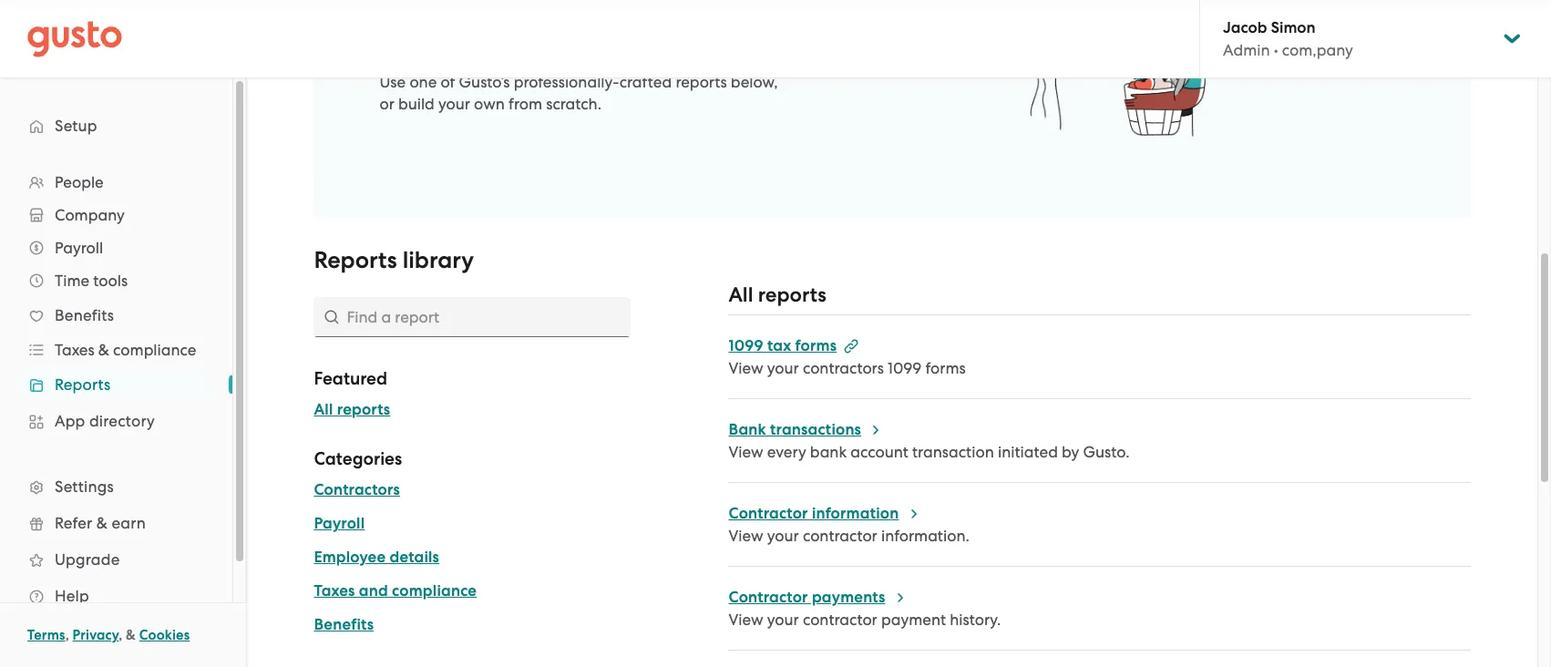 Task type: describe. For each thing, give the bounding box(es) containing it.
help link
[[18, 580, 214, 613]]

reports for reports
[[55, 376, 111, 394]]

company button
[[18, 199, 214, 232]]

refer & earn
[[55, 514, 146, 532]]

terms
[[27, 627, 65, 644]]

gusto's
[[459, 73, 510, 91]]

app
[[55, 412, 85, 430]]

taxes and compliance
[[314, 582, 477, 601]]

scratch.
[[546, 95, 602, 113]]

•
[[1274, 41, 1279, 59]]

gusto.
[[1084, 443, 1130, 461]]

and
[[359, 582, 388, 601]]

view for bank transactions
[[729, 443, 764, 461]]

payroll button
[[18, 232, 214, 264]]

library
[[403, 246, 474, 274]]

every
[[767, 443, 807, 461]]

app directory
[[55, 412, 155, 430]]

directory
[[89, 412, 155, 430]]

tax
[[768, 336, 792, 356]]

by
[[1062, 443, 1080, 461]]

view your contractor payment history.
[[729, 611, 1001, 629]]

information
[[812, 504, 899, 523]]

view for contractor payments
[[729, 611, 764, 629]]

privacy link
[[73, 627, 119, 644]]

employee
[[314, 548, 386, 567]]

account
[[851, 443, 909, 461]]

bank
[[810, 443, 847, 461]]

help
[[55, 587, 89, 605]]

people
[[55, 173, 104, 191]]

one
[[410, 73, 437, 91]]

earn
[[112, 514, 146, 532]]

featured
[[314, 368, 388, 389]]

contractor for contractor information
[[729, 504, 808, 523]]

1099 tax forms
[[729, 336, 837, 356]]

com,pany
[[1283, 41, 1354, 59]]

payroll button
[[314, 513, 365, 535]]

view your contractor information.
[[729, 527, 970, 545]]

2 vertical spatial &
[[126, 627, 136, 644]]

3 view from the top
[[729, 527, 764, 545]]

terms , privacy , & cookies
[[27, 627, 190, 644]]

0 horizontal spatial forms
[[796, 336, 837, 356]]

your inside use one of gusto's professionally-crafted reports below, or build your own from scratch.
[[439, 95, 470, 113]]

jacob simon admin • com,pany
[[1224, 18, 1354, 59]]

payroll inside dropdown button
[[55, 239, 103, 257]]

reports link
[[18, 368, 214, 401]]

settings link
[[18, 470, 214, 503]]

use one of gusto's professionally-crafted reports below, or build your own from scratch.
[[380, 73, 778, 113]]

contractor for contractor payments
[[729, 588, 808, 607]]

compliance for taxes and compliance
[[392, 582, 477, 601]]

& for earn
[[96, 514, 108, 532]]

refer & earn link
[[18, 507, 214, 540]]

cookies
[[139, 627, 190, 644]]

contractors
[[803, 359, 884, 377]]

0 vertical spatial all
[[729, 283, 753, 307]]

bank
[[729, 420, 767, 439]]

compliance for taxes & compliance
[[113, 341, 196, 359]]

employee details button
[[314, 547, 440, 569]]

setup link
[[18, 109, 214, 142]]

all reports button
[[314, 399, 391, 421]]

reports inside button
[[337, 400, 391, 419]]

2 horizontal spatial reports
[[758, 283, 827, 307]]

reports for reports library
[[314, 246, 397, 274]]

employee details
[[314, 548, 440, 567]]

benefits button
[[314, 614, 374, 636]]

contractors
[[314, 480, 400, 500]]

contractor for information.
[[803, 527, 878, 545]]

people button
[[18, 166, 214, 199]]

Report Search bar field
[[314, 297, 631, 337]]

information.
[[882, 527, 970, 545]]

payment
[[882, 611, 946, 629]]

company
[[55, 206, 125, 224]]

admin
[[1224, 41, 1271, 59]]

contractors button
[[314, 480, 400, 501]]

view your contractors 1099 forms
[[729, 359, 966, 377]]

time tools
[[55, 272, 128, 290]]

1 vertical spatial benefits
[[314, 615, 374, 635]]

2 , from the left
[[119, 627, 122, 644]]

benefits link
[[18, 299, 214, 332]]

list containing people
[[0, 166, 232, 614]]



Task type: vqa. For each thing, say whether or not it's contained in the screenshot.


Task type: locate. For each thing, give the bounding box(es) containing it.
taxes for taxes & compliance
[[55, 341, 94, 359]]

& down benefits link
[[98, 341, 109, 359]]

0 vertical spatial taxes
[[55, 341, 94, 359]]

0 horizontal spatial benefits
[[55, 306, 114, 325]]

1 horizontal spatial reports
[[314, 246, 397, 274]]

0 vertical spatial all reports
[[729, 283, 827, 307]]

compliance inside button
[[392, 582, 477, 601]]

0 vertical spatial reports
[[314, 246, 397, 274]]

compliance down details
[[392, 582, 477, 601]]

payroll up "employee"
[[314, 514, 365, 533]]

all inside button
[[314, 400, 333, 419]]

compliance down benefits link
[[113, 341, 196, 359]]

2 view from the top
[[729, 443, 764, 461]]

1 horizontal spatial reports
[[676, 73, 727, 91]]

payroll up time
[[55, 239, 103, 257]]

0 vertical spatial payroll
[[55, 239, 103, 257]]

0 horizontal spatial taxes
[[55, 341, 94, 359]]

view for 1099 tax forms
[[729, 359, 764, 377]]

0 horizontal spatial compliance
[[113, 341, 196, 359]]

view every bank account transaction initiated by gusto.
[[729, 443, 1130, 461]]

0 horizontal spatial payroll
[[55, 239, 103, 257]]

1 vertical spatial &
[[96, 514, 108, 532]]

forms up transaction
[[926, 359, 966, 377]]

1 horizontal spatial 1099
[[888, 359, 922, 377]]

1 vertical spatial contractor
[[729, 588, 808, 607]]

reports
[[676, 73, 727, 91], [758, 283, 827, 307], [337, 400, 391, 419]]

taxes up the benefits button
[[314, 582, 355, 601]]

professionally-
[[514, 73, 620, 91]]

1099 right contractors
[[888, 359, 922, 377]]

app directory link
[[18, 405, 214, 438]]

1 vertical spatial payroll
[[314, 514, 365, 533]]

1099 left tax
[[729, 336, 764, 356]]

& left earn
[[96, 514, 108, 532]]

1 vertical spatial taxes
[[314, 582, 355, 601]]

reports left library
[[314, 246, 397, 274]]

1 horizontal spatial all reports
[[729, 283, 827, 307]]

0 vertical spatial contractor
[[729, 504, 808, 523]]

simon
[[1271, 18, 1316, 37]]

taxes and compliance button
[[314, 581, 477, 603]]

1 vertical spatial forms
[[926, 359, 966, 377]]

, down help link
[[119, 627, 122, 644]]

contractor payments link
[[729, 588, 908, 607]]

or
[[380, 95, 395, 113]]

below,
[[731, 73, 778, 91]]

benefits
[[55, 306, 114, 325], [314, 615, 374, 635]]

reports inside list
[[55, 376, 111, 394]]

refer
[[55, 514, 92, 532]]

all up 1099 tax forms
[[729, 283, 753, 307]]

from
[[509, 95, 543, 113]]

reports library
[[314, 246, 474, 274]]

taxes
[[55, 341, 94, 359], [314, 582, 355, 601]]

benefits down and
[[314, 615, 374, 635]]

1 vertical spatial reports
[[55, 376, 111, 394]]

your down contractor payments
[[767, 611, 799, 629]]

privacy
[[73, 627, 119, 644]]

payments
[[812, 588, 886, 607]]

compliance inside dropdown button
[[113, 341, 196, 359]]

1099 tax forms link
[[729, 336, 859, 356]]

contractor left "payments" on the right of page
[[729, 588, 808, 607]]

0 horizontal spatial reports
[[337, 400, 391, 419]]

crafted
[[620, 73, 672, 91]]

& left cookies button
[[126, 627, 136, 644]]

1 horizontal spatial forms
[[926, 359, 966, 377]]

0 vertical spatial contractor
[[803, 527, 878, 545]]

1 horizontal spatial compliance
[[392, 582, 477, 601]]

1 contractor from the top
[[803, 527, 878, 545]]

of
[[441, 73, 455, 91]]

4 view from the top
[[729, 611, 764, 629]]

contractor inside button
[[729, 504, 808, 523]]

details
[[390, 548, 440, 567]]

setup
[[55, 117, 97, 135]]

2 contractor from the top
[[729, 588, 808, 607]]

1 horizontal spatial payroll
[[314, 514, 365, 533]]

your down of
[[439, 95, 470, 113]]

1 horizontal spatial all
[[729, 283, 753, 307]]

your for view your contractors 1099 forms
[[767, 359, 799, 377]]

transactions
[[770, 420, 862, 439]]

0 vertical spatial &
[[98, 341, 109, 359]]

taxes & compliance
[[55, 341, 196, 359]]

upgrade
[[55, 551, 120, 569]]

reports up 1099 tax forms link
[[758, 283, 827, 307]]

home image
[[27, 21, 122, 57]]

all down featured
[[314, 400, 333, 419]]

bank transactions
[[729, 420, 862, 439]]

tools
[[93, 272, 128, 290]]

gusto navigation element
[[0, 78, 232, 644]]

reports up app
[[55, 376, 111, 394]]

bank transactions link
[[729, 420, 884, 439]]

1 horizontal spatial taxes
[[314, 582, 355, 601]]

taxes & compliance button
[[18, 334, 214, 367]]

0 horizontal spatial reports
[[55, 376, 111, 394]]

compliance
[[113, 341, 196, 359], [392, 582, 477, 601]]

contractor down the "contractor information" button
[[803, 527, 878, 545]]

your for view your contractor payment history.
[[767, 611, 799, 629]]

0 horizontal spatial ,
[[65, 627, 69, 644]]

transaction
[[913, 443, 994, 461]]

terms link
[[27, 627, 65, 644]]

settings
[[55, 478, 114, 496]]

0 vertical spatial benefits
[[55, 306, 114, 325]]

view down bank
[[729, 443, 764, 461]]

all reports down featured
[[314, 400, 391, 419]]

taxes for taxes and compliance
[[314, 582, 355, 601]]

view down contractor information
[[729, 527, 764, 545]]

2 contractor from the top
[[803, 611, 878, 629]]

1 vertical spatial contractor
[[803, 611, 878, 629]]

own
[[474, 95, 505, 113]]

all
[[729, 283, 753, 307], [314, 400, 333, 419]]

your for view your contractor information.
[[767, 527, 799, 545]]

1 vertical spatial compliance
[[392, 582, 477, 601]]

0 horizontal spatial 1099
[[729, 336, 764, 356]]

forms up contractors
[[796, 336, 837, 356]]

contractor
[[729, 504, 808, 523], [729, 588, 808, 607]]

taxes inside dropdown button
[[55, 341, 94, 359]]

your down 1099 tax forms
[[767, 359, 799, 377]]

time tools button
[[18, 264, 214, 297]]

taxes down benefits link
[[55, 341, 94, 359]]

build
[[398, 95, 435, 113]]

time
[[55, 272, 89, 290]]

your
[[439, 95, 470, 113], [767, 359, 799, 377], [767, 527, 799, 545], [767, 611, 799, 629]]

,
[[65, 627, 69, 644], [119, 627, 122, 644]]

1 vertical spatial 1099
[[888, 359, 922, 377]]

jacob
[[1224, 18, 1268, 37]]

&
[[98, 341, 109, 359], [96, 514, 108, 532], [126, 627, 136, 644]]

view down contractor payments
[[729, 611, 764, 629]]

1 horizontal spatial benefits
[[314, 615, 374, 635]]

reports inside use one of gusto's professionally-crafted reports below, or build your own from scratch.
[[676, 73, 727, 91]]

initiated
[[998, 443, 1058, 461]]

cookies button
[[139, 625, 190, 646]]

& inside dropdown button
[[98, 341, 109, 359]]

upgrade link
[[18, 543, 214, 576]]

reports
[[314, 246, 397, 274], [55, 376, 111, 394]]

your down contractor information
[[767, 527, 799, 545]]

reports left below,
[[676, 73, 727, 91]]

list
[[0, 166, 232, 614]]

0 horizontal spatial all
[[314, 400, 333, 419]]

payroll
[[55, 239, 103, 257], [314, 514, 365, 533]]

1 vertical spatial all
[[314, 400, 333, 419]]

2 vertical spatial reports
[[337, 400, 391, 419]]

contractor for payment
[[803, 611, 878, 629]]

contractor down every
[[729, 504, 808, 523]]

contractor information
[[729, 504, 899, 523]]

categories
[[314, 449, 402, 470]]

contractor payments
[[729, 588, 886, 607]]

taxes inside button
[[314, 582, 355, 601]]

1 , from the left
[[65, 627, 69, 644]]

history.
[[950, 611, 1001, 629]]

0 vertical spatial reports
[[676, 73, 727, 91]]

0 vertical spatial forms
[[796, 336, 837, 356]]

1 view from the top
[[729, 359, 764, 377]]

0 vertical spatial 1099
[[729, 336, 764, 356]]

0 horizontal spatial all reports
[[314, 400, 391, 419]]

view down 1099 tax forms
[[729, 359, 764, 377]]

& for compliance
[[98, 341, 109, 359]]

contractor information button
[[729, 503, 921, 525]]

1 vertical spatial all reports
[[314, 400, 391, 419]]

benefits down time tools at left
[[55, 306, 114, 325]]

reports down featured
[[337, 400, 391, 419]]

, left privacy link
[[65, 627, 69, 644]]

benefits inside list
[[55, 306, 114, 325]]

1 contractor from the top
[[729, 504, 808, 523]]

all reports up tax
[[729, 283, 827, 307]]

contractor down "payments" on the right of page
[[803, 611, 878, 629]]

1 vertical spatial reports
[[758, 283, 827, 307]]

1 horizontal spatial ,
[[119, 627, 122, 644]]

0 vertical spatial compliance
[[113, 341, 196, 359]]

use
[[380, 73, 406, 91]]

1099
[[729, 336, 764, 356], [888, 359, 922, 377]]



